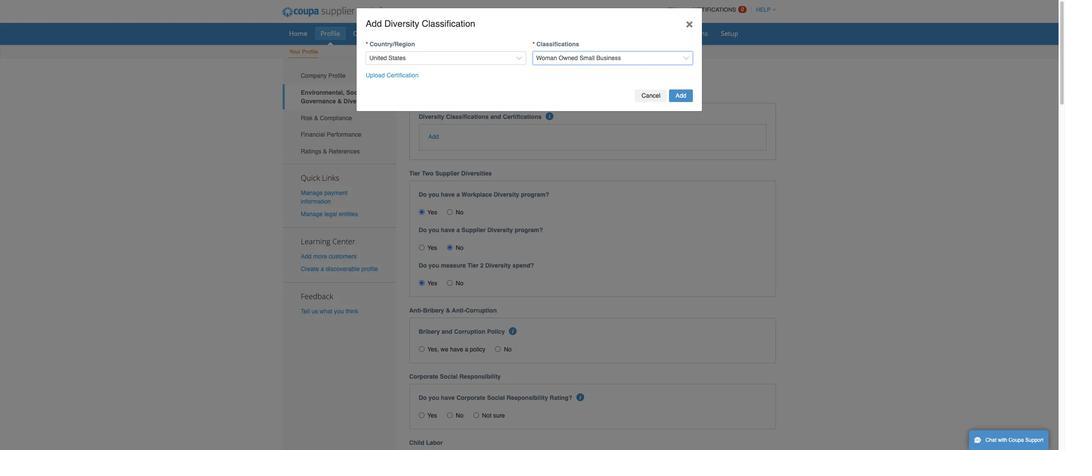 Task type: locate. For each thing, give the bounding box(es) containing it.
supplier right two
[[435, 170, 460, 177]]

3 yes from the top
[[428, 280, 437, 287]]

3 do from the top
[[419, 262, 427, 269]]

compliance
[[320, 115, 352, 122]]

profile right your at left
[[302, 48, 318, 55]]

2 vertical spatial profile
[[329, 72, 346, 79]]

have for supplier
[[441, 227, 455, 234]]

profile for company profile
[[329, 72, 346, 79]]

0 vertical spatial classifications
[[537, 41, 579, 48]]

learning
[[301, 236, 331, 247]]

add
[[366, 18, 382, 29], [676, 92, 687, 99], [428, 133, 439, 140], [301, 253, 312, 260]]

additional information image right policy
[[509, 328, 517, 336]]

tier left two
[[409, 170, 420, 177]]

1 do from the top
[[419, 191, 427, 198]]

have down tier two supplier diversities
[[441, 191, 455, 198]]

0 vertical spatial manage
[[301, 189, 323, 196]]

quick links
[[301, 173, 339, 183]]

diversity
[[385, 18, 419, 29], [614, 68, 661, 81], [344, 98, 369, 105], [419, 113, 445, 120], [494, 191, 520, 198], [488, 227, 513, 234], [485, 262, 511, 269]]

manage
[[301, 189, 323, 196], [301, 211, 323, 218]]

have for workplace
[[441, 191, 455, 198]]

do you have a supplier diversity program?
[[419, 227, 543, 234]]

1 horizontal spatial *
[[533, 41, 535, 48]]

diversity inside the × dialog
[[385, 18, 419, 29]]

profile up environmental, social, governance & diversity link
[[329, 72, 346, 79]]

0 horizontal spatial environmental,
[[301, 89, 345, 96]]

0 horizontal spatial social,
[[346, 89, 366, 96]]

0 vertical spatial program?
[[521, 191, 549, 198]]

no for supplier
[[456, 245, 464, 252]]

information
[[301, 198, 331, 205]]

a
[[457, 191, 460, 198], [457, 227, 460, 234], [321, 266, 324, 273], [465, 346, 468, 353]]

1 horizontal spatial anti-
[[452, 308, 466, 314]]

risk
[[301, 115, 313, 122]]

4 yes from the top
[[428, 413, 437, 420]]

1 vertical spatial corruption
[[454, 329, 486, 336]]

no down policy
[[504, 346, 512, 353]]

1 manage from the top
[[301, 189, 323, 196]]

0 horizontal spatial governance
[[301, 98, 336, 105]]

social down we
[[440, 374, 458, 381]]

classification
[[422, 18, 476, 29]]

two
[[422, 170, 434, 177]]

do
[[419, 191, 427, 198], [419, 227, 427, 234], [419, 262, 427, 269], [419, 395, 427, 402]]

social up not sure
[[487, 395, 505, 402]]

0 horizontal spatial and
[[442, 329, 453, 336]]

0 vertical spatial social
[[440, 374, 458, 381]]

1 vertical spatial social,
[[346, 89, 366, 96]]

0 horizontal spatial *
[[366, 41, 368, 48]]

1 vertical spatial corporate
[[457, 395, 486, 402]]

environmental, down company profile
[[301, 89, 345, 96]]

bribery up bribery and corruption policy
[[423, 308, 444, 314]]

2 manage from the top
[[301, 211, 323, 218]]

1 horizontal spatial additional information image
[[577, 394, 584, 402]]

manage down information
[[301, 211, 323, 218]]

you for do you have corporate social responsibility rating?
[[429, 395, 439, 402]]

create a discoverable profile link
[[301, 266, 378, 273]]

quick
[[301, 173, 320, 183]]

environmental, down sheets
[[409, 68, 490, 81]]

governance down the * classifications
[[533, 68, 599, 81]]

and left certifications
[[491, 113, 501, 120]]

support
[[1026, 438, 1044, 444]]

0 vertical spatial responsibility
[[460, 374, 501, 381]]

0 vertical spatial corporate
[[409, 374, 438, 381]]

4 do from the top
[[419, 395, 427, 402]]

1 vertical spatial profile
[[302, 48, 318, 55]]

1 vertical spatial bribery
[[419, 329, 440, 336]]

a left workplace
[[457, 191, 460, 198]]

profile down coupa supplier portal image
[[321, 29, 340, 38]]

upload
[[366, 72, 385, 79]]

× button
[[677, 8, 702, 38]]

have right we
[[450, 346, 463, 353]]

1 vertical spatial tier
[[468, 262, 479, 269]]

classifications inside the × dialog
[[537, 41, 579, 48]]

yes,
[[428, 346, 439, 353]]

add button up two
[[428, 133, 439, 141]]

program? for do you have a workplace diversity program?
[[521, 191, 549, 198]]

0 horizontal spatial responsibility
[[460, 374, 501, 381]]

0 vertical spatial additional information image
[[509, 328, 517, 336]]

cancel
[[642, 92, 661, 99]]

a up measure
[[457, 227, 460, 234]]

1 horizontal spatial add button
[[669, 90, 693, 102]]

we
[[441, 346, 449, 353]]

add button
[[669, 90, 693, 102], [428, 133, 439, 141]]

responsibility
[[460, 374, 501, 381], [507, 395, 548, 402]]

environmental, social, governance & diversity down the * classifications
[[409, 68, 661, 81]]

coupa
[[1009, 438, 1024, 444]]

no for workplace
[[456, 209, 464, 216]]

0 vertical spatial supplier
[[435, 170, 460, 177]]

1 vertical spatial additional information image
[[577, 394, 584, 402]]

you for do you have a workplace diversity program?
[[429, 191, 439, 198]]

social
[[440, 374, 458, 381], [487, 395, 505, 402]]

labor
[[426, 440, 443, 447]]

manage for manage legal entities
[[301, 211, 323, 218]]

0 horizontal spatial corporate
[[409, 374, 438, 381]]

your
[[289, 48, 301, 55]]

governance
[[533, 68, 599, 81], [301, 98, 336, 105]]

have down the corporate social responsibility
[[441, 395, 455, 402]]

environmental, social, governance & diversity up compliance
[[301, 89, 369, 105]]

corporate up the not
[[457, 395, 486, 402]]

additional information image for bribery and corruption policy
[[509, 328, 517, 336]]

have up measure
[[441, 227, 455, 234]]

0 vertical spatial environmental, social, governance & diversity
[[409, 68, 661, 81]]

yes for do you measure tier 2 diversity spend?
[[428, 280, 437, 287]]

corporate down yes,
[[409, 374, 438, 381]]

0 horizontal spatial classifications
[[446, 113, 489, 120]]

policy
[[487, 329, 505, 336]]

add button right the cancel button
[[669, 90, 693, 102]]

1 vertical spatial add button
[[428, 133, 439, 141]]

a left policy
[[465, 346, 468, 353]]

no up measure
[[456, 245, 464, 252]]

do for do you have a supplier diversity program?
[[419, 227, 427, 234]]

and up we
[[442, 329, 453, 336]]

None radio
[[419, 210, 425, 215], [419, 281, 425, 286], [447, 281, 453, 286], [419, 347, 425, 353], [495, 347, 501, 353], [419, 413, 425, 419], [419, 210, 425, 215], [419, 281, 425, 286], [447, 281, 453, 286], [419, 347, 425, 353], [495, 347, 501, 353], [419, 413, 425, 419]]

0 vertical spatial and
[[491, 113, 501, 120]]

bribery up yes,
[[419, 329, 440, 336]]

1 horizontal spatial classifications
[[537, 41, 579, 48]]

2 anti- from the left
[[452, 308, 466, 314]]

1 vertical spatial responsibility
[[507, 395, 548, 402]]

bribery
[[423, 308, 444, 314], [419, 329, 440, 336]]

not
[[482, 413, 492, 420]]

performance
[[327, 131, 362, 138]]

1 * from the left
[[366, 41, 368, 48]]

1 vertical spatial environmental,
[[301, 89, 345, 96]]

supplier up do you measure tier 2 diversity spend?
[[462, 227, 486, 234]]

manage legal entities
[[301, 211, 358, 218]]

no left the not
[[456, 413, 464, 420]]

1 vertical spatial program?
[[515, 227, 543, 234]]

additional information image right rating?
[[577, 394, 584, 402]]

responsibility left rating?
[[507, 395, 548, 402]]

tell us what you think
[[301, 308, 359, 315]]

manage up information
[[301, 189, 323, 196]]

1 horizontal spatial environmental,
[[409, 68, 490, 81]]

your profile
[[289, 48, 318, 55]]

classifications
[[537, 41, 579, 48], [446, 113, 489, 120]]

do you have a workplace diversity program?
[[419, 191, 549, 198]]

financial
[[301, 131, 325, 138]]

1 vertical spatial supplier
[[462, 227, 486, 234]]

0 horizontal spatial add button
[[428, 133, 439, 141]]

child
[[409, 440, 425, 447]]

additional information image for do you have corporate social responsibility rating?
[[577, 394, 584, 402]]

measure
[[441, 262, 466, 269]]

additional information image
[[509, 328, 517, 336], [577, 394, 584, 402]]

0 vertical spatial corruption
[[466, 308, 497, 314]]

1 horizontal spatial social,
[[494, 68, 530, 81]]

upload certification
[[366, 72, 419, 79]]

environmental, social, governance & diversity link
[[283, 84, 396, 110]]

anti-
[[409, 308, 423, 314], [452, 308, 466, 314]]

1 horizontal spatial corporate
[[457, 395, 486, 402]]

profile
[[321, 29, 340, 38], [302, 48, 318, 55], [329, 72, 346, 79]]

chat
[[986, 438, 997, 444]]

1 horizontal spatial environmental, social, governance & diversity
[[409, 68, 661, 81]]

ratings
[[301, 148, 321, 155]]

add up create
[[301, 253, 312, 260]]

0 horizontal spatial anti-
[[409, 308, 423, 314]]

*
[[366, 41, 368, 48], [533, 41, 535, 48]]

tier
[[409, 170, 420, 177], [468, 262, 479, 269]]

and
[[491, 113, 501, 120], [442, 329, 453, 336]]

0 horizontal spatial environmental, social, governance & diversity
[[301, 89, 369, 105]]

no down measure
[[456, 280, 464, 287]]

manage for manage payment information
[[301, 189, 323, 196]]

tier left the 2 on the left of the page
[[468, 262, 479, 269]]

1 vertical spatial classifications
[[446, 113, 489, 120]]

1 vertical spatial social
[[487, 395, 505, 402]]

2 * from the left
[[533, 41, 535, 48]]

ons
[[697, 29, 708, 38]]

manage legal entities link
[[301, 211, 358, 218]]

manage inside manage payment information
[[301, 189, 323, 196]]

no for 2
[[456, 280, 464, 287]]

0 vertical spatial tier
[[409, 170, 420, 177]]

1 vertical spatial manage
[[301, 211, 323, 218]]

0 horizontal spatial additional information image
[[509, 328, 517, 336]]

0 horizontal spatial supplier
[[435, 170, 460, 177]]

1 yes from the top
[[428, 209, 437, 216]]

responsibility up do you have corporate social responsibility rating?
[[460, 374, 501, 381]]

0 vertical spatial add button
[[669, 90, 693, 102]]

us
[[312, 308, 318, 315]]

1 vertical spatial governance
[[301, 98, 336, 105]]

program?
[[521, 191, 549, 198], [515, 227, 543, 234]]

customers
[[329, 253, 357, 260]]

company profile
[[301, 72, 346, 79]]

2 do from the top
[[419, 227, 427, 234]]

* for * classifications
[[533, 41, 535, 48]]

manage payment information
[[301, 189, 348, 205]]

None radio
[[447, 210, 453, 215], [419, 245, 425, 251], [447, 245, 453, 251], [447, 413, 453, 419], [474, 413, 479, 419], [447, 210, 453, 215], [419, 245, 425, 251], [447, 245, 453, 251], [447, 413, 453, 419], [474, 413, 479, 419]]

environmental, social, governance & diversity
[[409, 68, 661, 81], [301, 89, 369, 105]]

you for do you measure tier 2 diversity spend?
[[429, 262, 439, 269]]

have
[[441, 191, 455, 198], [441, 227, 455, 234], [450, 346, 463, 353], [441, 395, 455, 402]]

legal
[[324, 211, 337, 218]]

governance up risk & compliance
[[301, 98, 336, 105]]

add-ons link
[[677, 27, 714, 40]]

1 horizontal spatial responsibility
[[507, 395, 548, 402]]

spend?
[[513, 262, 534, 269]]

1 horizontal spatial governance
[[533, 68, 599, 81]]

2 yes from the top
[[428, 245, 437, 252]]

no down workplace
[[456, 209, 464, 216]]

more
[[313, 253, 327, 260]]



Task type: describe. For each thing, give the bounding box(es) containing it.
0 vertical spatial governance
[[533, 68, 599, 81]]

a for yes, we have a policy
[[465, 346, 468, 353]]

a for do you have a workplace diversity program?
[[457, 191, 460, 198]]

coupa supplier portal image
[[276, 1, 388, 23]]

diversity inside environmental, social, governance & diversity
[[344, 98, 369, 105]]

entities
[[339, 211, 358, 218]]

home link
[[284, 27, 313, 40]]

risk & compliance
[[301, 115, 352, 122]]

certification
[[387, 72, 419, 79]]

add more customers link
[[301, 253, 357, 260]]

setup link
[[716, 27, 744, 40]]

diversity classifications and certifications
[[419, 113, 542, 120]]

governance inside environmental, social, governance & diversity
[[301, 98, 336, 105]]

service/time
[[387, 29, 426, 38]]

0 vertical spatial profile
[[321, 29, 340, 38]]

do you measure tier 2 diversity spend?
[[419, 262, 534, 269]]

think
[[346, 308, 359, 315]]

learning center
[[301, 236, 355, 247]]

a right create
[[321, 266, 324, 273]]

not sure
[[482, 413, 505, 420]]

yes for do you have a workplace diversity program?
[[428, 209, 437, 216]]

chat with coupa support button
[[969, 431, 1049, 451]]

ratings & references
[[301, 148, 360, 155]]

yes for do you have a supplier diversity program?
[[428, 245, 437, 252]]

0 vertical spatial environmental,
[[409, 68, 490, 81]]

social, inside environmental, social, governance & diversity
[[346, 89, 366, 96]]

profile link
[[315, 27, 346, 40]]

additional information image
[[546, 112, 554, 120]]

ratings & references link
[[283, 143, 396, 160]]

2
[[480, 262, 484, 269]]

1 horizontal spatial supplier
[[462, 227, 486, 234]]

rating?
[[550, 395, 572, 402]]

0 vertical spatial bribery
[[423, 308, 444, 314]]

your profile link
[[289, 47, 319, 58]]

& inside environmental, social, governance & diversity
[[338, 98, 342, 105]]

yes, we have a policy
[[428, 346, 486, 353]]

bribery and corruption policy
[[419, 329, 505, 336]]

1 horizontal spatial tier
[[468, 262, 479, 269]]

center
[[332, 236, 355, 247]]

what
[[320, 308, 333, 315]]

diversities
[[461, 170, 492, 177]]

1 anti- from the left
[[409, 308, 423, 314]]

orders
[[353, 29, 374, 38]]

financial performance link
[[283, 126, 396, 143]]

workplace
[[462, 191, 492, 198]]

program? for do you have a supplier diversity program?
[[515, 227, 543, 234]]

* for * country/region
[[366, 41, 368, 48]]

profile
[[362, 266, 378, 273]]

* country/region
[[366, 41, 415, 48]]

add-ons
[[683, 29, 708, 38]]

do for do you have a workplace diversity program?
[[419, 191, 427, 198]]

you inside "button"
[[334, 308, 344, 315]]

add right cancel
[[676, 92, 687, 99]]

cancel button
[[635, 90, 667, 102]]

sheets
[[428, 29, 448, 38]]

links
[[322, 173, 339, 183]]

company profile link
[[283, 68, 396, 84]]

add up two
[[428, 133, 439, 140]]

profile for your profile
[[302, 48, 318, 55]]

create
[[301, 266, 319, 273]]

child labor
[[409, 440, 443, 447]]

× dialog
[[356, 8, 703, 112]]

classifications for diversity
[[446, 113, 489, 120]]

sure
[[493, 413, 505, 420]]

tell us what you think button
[[301, 308, 359, 316]]

add up orders
[[366, 18, 382, 29]]

country/region
[[370, 41, 415, 48]]

chat with coupa support
[[986, 438, 1044, 444]]

upload certification button
[[366, 71, 419, 79]]

manage payment information link
[[301, 189, 348, 205]]

orders link
[[348, 27, 380, 40]]

classifications for *
[[537, 41, 579, 48]]

a for do you have a supplier diversity program?
[[457, 227, 460, 234]]

risk & compliance link
[[283, 110, 396, 126]]

with
[[998, 438, 1008, 444]]

payment
[[324, 189, 348, 196]]

* classifications
[[533, 41, 579, 48]]

0 horizontal spatial tier
[[409, 170, 420, 177]]

0 vertical spatial social,
[[494, 68, 530, 81]]

tell
[[301, 308, 310, 315]]

do you have corporate social responsibility rating?
[[419, 395, 572, 402]]

tier two supplier diversities
[[409, 170, 492, 177]]

policy
[[470, 346, 486, 353]]

you for do you have a supplier diversity program?
[[429, 227, 439, 234]]

have for social
[[441, 395, 455, 402]]

do for do you have corporate social responsibility rating?
[[419, 395, 427, 402]]

company
[[301, 72, 327, 79]]

1 horizontal spatial and
[[491, 113, 501, 120]]

corporate social responsibility
[[409, 374, 501, 381]]

home
[[289, 29, 308, 38]]

0 horizontal spatial social
[[440, 374, 458, 381]]

do for do you measure tier 2 diversity spend?
[[419, 262, 427, 269]]

anti-bribery & anti-corruption
[[409, 308, 497, 314]]

1 vertical spatial environmental, social, governance & diversity
[[301, 89, 369, 105]]

add diversity classification
[[366, 18, 476, 29]]

create a discoverable profile
[[301, 266, 378, 273]]

feedback
[[301, 291, 333, 302]]

1 horizontal spatial social
[[487, 395, 505, 402]]

certifications
[[503, 113, 542, 120]]

service/time sheets
[[387, 29, 448, 38]]

×
[[686, 16, 693, 30]]

references
[[329, 148, 360, 155]]

have for policy
[[450, 346, 463, 353]]

1 vertical spatial and
[[442, 329, 453, 336]]



Task type: vqa. For each thing, say whether or not it's contained in the screenshot.
the Ratings & References at the left
yes



